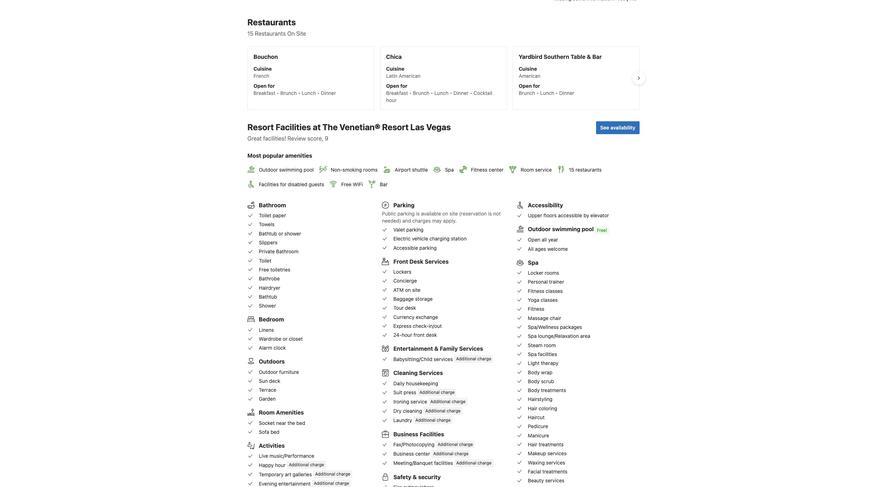 Task type: vqa. For each thing, say whether or not it's contained in the screenshot.
Body scrub
yes



Task type: describe. For each thing, give the bounding box(es) containing it.
center for business
[[416, 451, 430, 457]]

for left disabled
[[280, 181, 287, 187]]

body for body scrub
[[528, 378, 540, 384]]

additional inside laundry additional charge
[[416, 417, 436, 423]]

1 horizontal spatial swimming
[[553, 226, 581, 232]]

brunch for bouchon
[[281, 90, 297, 96]]

body wrap
[[528, 369, 553, 375]]

dinner for bouchon
[[321, 90, 336, 96]]

charge inside laundry additional charge
[[437, 417, 451, 423]]

treatments for hair treatments
[[539, 441, 564, 448]]

vehicle
[[412, 236, 429, 242]]

site
[[297, 30, 306, 37]]

by
[[584, 212, 590, 218]]

free wifi
[[342, 181, 363, 187]]

region containing bouchon
[[242, 44, 646, 113]]

toilet for toilet paper
[[259, 212, 272, 218]]

non-
[[331, 167, 343, 173]]

cocktail
[[474, 90, 493, 96]]

service for ironing
[[411, 399, 428, 405]]

latin
[[387, 73, 398, 79]]

temporary art galleries additional charge
[[259, 471, 351, 477]]

dry cleaning additional charge
[[394, 408, 461, 414]]

cleaning services
[[394, 370, 443, 376]]

live music/performance
[[259, 453, 315, 459]]

additional for suit press
[[420, 390, 440, 395]]

1 resort from the left
[[248, 122, 274, 132]]

light
[[528, 360, 540, 366]]

open up all on the right of page
[[528, 237, 541, 243]]

american inside cuisine latin american
[[399, 73, 421, 79]]

most
[[248, 152, 262, 159]]

sofa bed
[[259, 429, 280, 435]]

charge for happy hour
[[310, 462, 324, 468]]

airport
[[395, 167, 411, 173]]

1 horizontal spatial desk
[[426, 332, 437, 338]]

wrap
[[542, 369, 553, 375]]

express check-in/out
[[394, 323, 442, 329]]

galleries
[[293, 471, 312, 477]]

spa up steam
[[528, 333, 537, 339]]

& for safety & security
[[413, 474, 417, 480]]

vegas
[[427, 122, 451, 132]]

open for breakfast • brunch • lunch • dinner
[[254, 83, 336, 96]]

all
[[542, 237, 547, 243]]

music/performance
[[270, 453, 315, 459]]

entertainment & family services
[[394, 346, 484, 352]]

chica
[[387, 54, 402, 60]]

1 vertical spatial pool
[[582, 226, 594, 232]]

scrub
[[542, 378, 555, 384]]

massage
[[528, 315, 549, 321]]

1 vertical spatial 15
[[569, 167, 575, 173]]

0 vertical spatial services
[[425, 258, 449, 265]]

exchange
[[416, 314, 438, 320]]

1 vertical spatial restaurants
[[255, 30, 286, 37]]

storage
[[416, 296, 433, 302]]

free for free toiletries
[[259, 267, 269, 273]]

4 • from the left
[[410, 90, 412, 96]]

free toiletries
[[259, 267, 291, 273]]

on
[[287, 30, 295, 37]]

room for room amenities
[[259, 410, 275, 416]]

available
[[422, 211, 442, 217]]

socket near the bed
[[259, 420, 306, 426]]

yardbird
[[519, 54, 543, 60]]

accessible
[[394, 245, 419, 251]]

guests
[[309, 181, 324, 187]]

paper
[[273, 212, 286, 218]]

lunch inside open for brunch • lunch • dinner
[[541, 90, 555, 96]]

fitness center
[[471, 167, 504, 173]]

spa/wellness packages
[[528, 324, 583, 330]]

safety
[[394, 474, 412, 480]]

toiletries
[[271, 267, 291, 273]]

1 is from the left
[[416, 211, 420, 217]]

laundry additional charge
[[394, 417, 451, 423]]

additional for evening entertainment
[[314, 481, 334, 486]]

laundry
[[394, 417, 413, 423]]

bathtub for bathtub or shower
[[259, 230, 277, 237]]

alarm clock
[[259, 345, 286, 351]]

8 • from the left
[[537, 90, 539, 96]]

hair for hair treatments
[[528, 441, 538, 448]]

facilities for meeting/banquet
[[435, 460, 454, 466]]

welcome
[[548, 246, 568, 252]]

linens
[[259, 327, 274, 333]]

public parking is available on site (reservation is not needed) and charges may apply.
[[382, 211, 501, 224]]

1 vertical spatial bathroom
[[276, 249, 299, 255]]

daily
[[394, 380, 405, 386]]

lunch for chica
[[435, 90, 449, 96]]

fax/photocopying additional charge
[[394, 441, 473, 448]]

0 vertical spatial rooms
[[364, 167, 378, 173]]

slippers
[[259, 240, 278, 246]]

charging
[[430, 236, 450, 242]]

valet parking
[[394, 227, 424, 233]]

toilet for toilet
[[259, 258, 272, 264]]

1 horizontal spatial outdoor swimming pool
[[528, 226, 594, 232]]

for for chica
[[401, 83, 408, 89]]

waxing services
[[528, 460, 566, 466]]

parking for public
[[398, 211, 415, 217]]

services for waxing
[[547, 460, 566, 466]]

press
[[404, 389, 417, 395]]

0 vertical spatial &
[[587, 54, 592, 60]]

hour for 24-hour front desk
[[402, 332, 413, 338]]

socket
[[259, 420, 275, 426]]

additional for ironing service
[[431, 399, 451, 404]]

concierge
[[394, 278, 417, 284]]

dinner for chica
[[454, 90, 469, 96]]

the
[[288, 420, 295, 426]]

check-
[[413, 323, 429, 329]]

charge inside fax/photocopying additional charge
[[459, 442, 473, 447]]

charge for meeting/banquet facilities
[[478, 460, 492, 466]]

hour inside open for breakfast • brunch • lunch • dinner • cocktail hour
[[387, 97, 397, 103]]

ages
[[536, 246, 547, 252]]

score,
[[308, 135, 324, 142]]

toilet paper
[[259, 212, 286, 218]]

dry
[[394, 408, 402, 414]]

1 vertical spatial facilities
[[259, 181, 279, 187]]

spa up light on the bottom right of the page
[[528, 351, 537, 357]]

1 vertical spatial rooms
[[545, 270, 560, 276]]

deck
[[269, 378, 281, 384]]

additional for business center
[[434, 451, 454, 456]]

open for yardbird southern table & bar
[[519, 83, 532, 89]]

evening entertainment additional charge
[[259, 481, 349, 487]]

0 horizontal spatial bar
[[380, 181, 388, 187]]

1 vertical spatial bed
[[271, 429, 280, 435]]

1 horizontal spatial bed
[[297, 420, 306, 426]]

additional for meeting/banquet facilities
[[457, 460, 477, 466]]

open for breakfast • brunch • lunch • dinner • cocktail hour
[[387, 83, 493, 103]]

coloring
[[539, 405, 558, 411]]

bar inside region
[[593, 54, 602, 60]]

happy hour additional charge
[[259, 462, 324, 468]]

facilities for resort
[[276, 122, 311, 132]]

hour for happy hour additional charge
[[275, 462, 286, 468]]

parking for accessible
[[420, 245, 437, 251]]

station
[[451, 236, 467, 242]]

facial treatments
[[528, 469, 568, 475]]

breakfast for chica
[[387, 90, 408, 96]]

steam
[[528, 342, 543, 348]]

sofa
[[259, 429, 270, 435]]

cuisine for yardbird southern table & bar
[[519, 66, 538, 72]]

business for business facilities
[[394, 431, 419, 437]]

breakfast for bouchon
[[254, 90, 276, 96]]

0 horizontal spatial swimming
[[280, 167, 303, 173]]

0 vertical spatial desk
[[405, 305, 416, 311]]

amenities
[[286, 152, 313, 159]]

bouchon
[[254, 54, 278, 60]]

spa right shuttle
[[445, 167, 454, 173]]

outdoor furniture
[[259, 369, 299, 375]]

0 vertical spatial restaurants
[[248, 17, 296, 27]]

southern
[[544, 54, 570, 60]]



Task type: locate. For each thing, give the bounding box(es) containing it.
2 horizontal spatial brunch
[[519, 90, 536, 96]]

facilities down 'business center additional charge'
[[435, 460, 454, 466]]

0 vertical spatial body
[[528, 369, 540, 375]]

room
[[544, 342, 556, 348]]

service for room
[[536, 167, 552, 173]]

services down facial treatments
[[546, 478, 565, 484]]

1 horizontal spatial lunch
[[435, 90, 449, 96]]

locker rooms
[[528, 270, 560, 276]]

lunch inside open for breakfast • brunch • lunch • dinner
[[302, 90, 316, 96]]

or for bathtub
[[279, 230, 283, 237]]

1 vertical spatial center
[[416, 451, 430, 457]]

cuisine inside cuisine latin american
[[387, 66, 405, 72]]

locker
[[528, 270, 544, 276]]

2 vertical spatial treatments
[[543, 469, 568, 475]]

3 body from the top
[[528, 387, 540, 393]]

dinner inside open for breakfast • brunch • lunch • dinner
[[321, 90, 336, 96]]

services for beauty
[[546, 478, 565, 484]]

1 horizontal spatial breakfast
[[387, 90, 408, 96]]

charge for babysitting/child services
[[478, 356, 492, 362]]

body for body wrap
[[528, 369, 540, 375]]

resort
[[248, 122, 274, 132], [383, 122, 409, 132]]

1 vertical spatial parking
[[407, 227, 424, 233]]

& up "babysitting/child services additional charge"
[[435, 346, 439, 352]]

front
[[414, 332, 425, 338]]

additional for dry cleaning
[[426, 408, 446, 413]]

body up 'hairstyling'
[[528, 387, 540, 393]]

for down cuisine american
[[534, 83, 541, 89]]

0 horizontal spatial lunch
[[302, 90, 316, 96]]

2 hair from the top
[[528, 441, 538, 448]]

business for business center additional charge
[[394, 451, 414, 457]]

apply.
[[444, 218, 457, 224]]

facilities up fax/photocopying additional charge
[[420, 431, 445, 437]]

room for room service
[[521, 167, 534, 173]]

charge inside ironing service additional charge
[[452, 399, 466, 404]]

review
[[288, 135, 306, 142]]

additional inside meeting/banquet facilities additional charge
[[457, 460, 477, 466]]

& right safety
[[413, 474, 417, 480]]

services right family
[[460, 346, 484, 352]]

1 vertical spatial outdoor
[[528, 226, 551, 232]]

smoking
[[343, 167, 362, 173]]

9 • from the left
[[556, 90, 558, 96]]

outdoor for non-smoking rooms
[[259, 167, 278, 173]]

0 horizontal spatial bed
[[271, 429, 280, 435]]

1 vertical spatial classes
[[541, 297, 558, 303]]

bathroom up "toilet paper"
[[259, 202, 286, 208]]

bar right wifi
[[380, 181, 388, 187]]

1 vertical spatial swimming
[[553, 226, 581, 232]]

0 vertical spatial outdoor swimming pool
[[259, 167, 314, 173]]

airport shuttle
[[395, 167, 428, 173]]

0 horizontal spatial cuisine
[[254, 66, 272, 72]]

outdoor up sun deck
[[259, 369, 278, 375]]

facilities!
[[263, 135, 286, 142]]

ironing
[[394, 399, 410, 405]]

charge inside meeting/banquet facilities additional charge
[[478, 460, 492, 466]]

0 vertical spatial site
[[450, 211, 458, 217]]

bedroom
[[259, 316, 284, 323]]

2 body from the top
[[528, 378, 540, 384]]

restaurants up on
[[248, 17, 296, 27]]

bathroom down shower
[[276, 249, 299, 255]]

yardbird southern table & bar
[[519, 54, 602, 60]]

meeting/banquet
[[394, 460, 433, 466]]

0 vertical spatial free
[[342, 181, 352, 187]]

dinner inside open for brunch • lunch • dinner
[[560, 90, 575, 96]]

0 vertical spatial treatments
[[542, 387, 567, 393]]

services right desk
[[425, 258, 449, 265]]

suit
[[394, 389, 403, 395]]

room
[[521, 167, 534, 173], [259, 410, 275, 416]]

business facilities
[[394, 431, 445, 437]]

1 vertical spatial site
[[413, 287, 421, 293]]

open down cuisine american
[[519, 83, 532, 89]]

french
[[254, 73, 270, 79]]

1 vertical spatial outdoor swimming pool
[[528, 226, 594, 232]]

desk down in/out
[[426, 332, 437, 338]]

body scrub
[[528, 378, 555, 384]]

3 lunch from the left
[[541, 90, 555, 96]]

0 vertical spatial classes
[[546, 288, 563, 294]]

0 horizontal spatial on
[[405, 287, 411, 293]]

charge for ironing service
[[452, 399, 466, 404]]

outdoor for sun deck
[[259, 369, 278, 375]]

15
[[248, 30, 254, 37], [569, 167, 575, 173]]

open for bouchon
[[254, 83, 267, 89]]

outdoor up open all year
[[528, 226, 551, 232]]

desk down baggage storage
[[405, 305, 416, 311]]

15 inside restaurants 15 restaurants on site
[[248, 30, 254, 37]]

pool up guests at the left top
[[304, 167, 314, 173]]

additional for happy hour
[[289, 462, 309, 468]]

cuisine down yardbird on the right
[[519, 66, 538, 72]]

0 horizontal spatial breakfast
[[254, 90, 276, 96]]

needed)
[[382, 218, 401, 224]]

breakfast down latin
[[387, 90, 408, 96]]

restaurants
[[248, 17, 296, 27], [255, 30, 286, 37]]

2 vertical spatial body
[[528, 387, 540, 393]]

open for chica
[[387, 83, 400, 89]]

accessibility
[[528, 202, 564, 208]]

swimming up facilities for disabled guests
[[280, 167, 303, 173]]

additional inside dry cleaning additional charge
[[426, 408, 446, 413]]

2 cuisine from the left
[[387, 66, 405, 72]]

0 horizontal spatial service
[[411, 399, 428, 405]]

safety & security
[[394, 474, 441, 480]]

1 cuisine from the left
[[254, 66, 272, 72]]

spa up locker
[[528, 259, 539, 266]]

facilities up review
[[276, 122, 311, 132]]

rooms
[[364, 167, 378, 173], [545, 270, 560, 276]]

for inside open for brunch • lunch • dinner
[[534, 83, 541, 89]]

2 american from the left
[[519, 73, 541, 79]]

0 vertical spatial hair
[[528, 405, 538, 411]]

2 brunch from the left
[[413, 90, 430, 96]]

lockers
[[394, 269, 412, 275]]

2 vertical spatial fitness
[[528, 306, 545, 312]]

treatments
[[542, 387, 567, 393], [539, 441, 564, 448], [543, 469, 568, 475]]

1 vertical spatial or
[[283, 336, 288, 342]]

body for body treatments
[[528, 387, 540, 393]]

resort facilities at the venetian® resort las vegas great facilities! review score, 9
[[248, 122, 451, 142]]

outdoor down popular
[[259, 167, 278, 173]]

fitness for fitness center
[[471, 167, 488, 173]]

lunch up vegas
[[435, 90, 449, 96]]

charge for business center
[[455, 451, 469, 456]]

is up "charges"
[[416, 211, 420, 217]]

1 breakfast from the left
[[254, 90, 276, 96]]

2 bathtub from the top
[[259, 294, 277, 300]]

american down yardbird on the right
[[519, 73, 541, 79]]

additional inside suit press additional charge
[[420, 390, 440, 395]]

hairdryer
[[259, 285, 281, 291]]

breakfast inside open for breakfast • brunch • lunch • dinner • cocktail hour
[[387, 90, 408, 96]]

bed right the
[[297, 420, 306, 426]]

3 dinner from the left
[[560, 90, 575, 96]]

service down suit press additional charge
[[411, 399, 428, 405]]

0 horizontal spatial rooms
[[364, 167, 378, 173]]

1 vertical spatial room
[[259, 410, 275, 416]]

towels
[[259, 221, 275, 228]]

valet
[[394, 227, 405, 233]]

0 horizontal spatial room
[[259, 410, 275, 416]]

lunch up 'at'
[[302, 90, 316, 96]]

toilet down private
[[259, 258, 272, 264]]

shuttle
[[412, 167, 428, 173]]

charge for suit press
[[441, 390, 455, 395]]

hour down latin
[[387, 97, 397, 103]]

business up meeting/banquet
[[394, 451, 414, 457]]

body down light on the bottom right of the page
[[528, 369, 540, 375]]

facilities up therapy
[[539, 351, 558, 357]]

additional inside fax/photocopying additional charge
[[438, 442, 458, 447]]

floors
[[544, 212, 557, 218]]

1 horizontal spatial brunch
[[413, 90, 430, 96]]

restaurants
[[576, 167, 602, 173]]

for inside open for breakfast • brunch • lunch • dinner
[[268, 83, 275, 89]]

0 horizontal spatial hour
[[275, 462, 286, 468]]

1 horizontal spatial dinner
[[454, 90, 469, 96]]

resort left las
[[383, 122, 409, 132]]

additional inside evening entertainment additional charge
[[314, 481, 334, 486]]

0 horizontal spatial outdoor swimming pool
[[259, 167, 314, 173]]

business up fax/photocopying
[[394, 431, 419, 437]]

1 vertical spatial services
[[460, 346, 484, 352]]

bathtub for bathtub
[[259, 294, 277, 300]]

body
[[528, 369, 540, 375], [528, 378, 540, 384], [528, 387, 540, 393]]

0 vertical spatial bed
[[297, 420, 306, 426]]

2 lunch from the left
[[435, 90, 449, 96]]

open down latin
[[387, 83, 400, 89]]

site up apply.
[[450, 211, 458, 217]]

area
[[581, 333, 591, 339]]

2 vertical spatial hour
[[275, 462, 286, 468]]

hair up "makeup"
[[528, 441, 538, 448]]

additional for babysitting/child services
[[457, 356, 477, 362]]

additional inside temporary art galleries additional charge
[[315, 472, 336, 477]]

0 horizontal spatial facilities
[[435, 460, 454, 466]]

outdoor swimming pool up year
[[528, 226, 594, 232]]

rooms right smoking
[[364, 167, 378, 173]]

1 american from the left
[[399, 73, 421, 79]]

classes down trainer on the bottom of the page
[[546, 288, 563, 294]]

for down the french in the top left of the page
[[268, 83, 275, 89]]

1 vertical spatial hair
[[528, 441, 538, 448]]

facilities inside resort facilities at the venetian® resort las vegas great facilities! review score, 9
[[276, 122, 311, 132]]

1 horizontal spatial room
[[521, 167, 534, 173]]

wifi
[[353, 181, 363, 187]]

facilities for business
[[420, 431, 445, 437]]

room amenities
[[259, 410, 304, 416]]

housekeeping
[[406, 380, 439, 386]]

2 vertical spatial outdoor
[[259, 369, 278, 375]]

0 vertical spatial service
[[536, 167, 552, 173]]

for down cuisine latin american
[[401, 83, 408, 89]]

brunch inside open for breakfast • brunch • lunch • dinner • cocktail hour
[[413, 90, 430, 96]]

open all year
[[528, 237, 559, 243]]

free for free wifi
[[342, 181, 352, 187]]

brunch inside open for breakfast • brunch • lunch • dinner
[[281, 90, 297, 96]]

or up clock
[[283, 336, 288, 342]]

1 vertical spatial free
[[259, 267, 269, 273]]

classes down fitness classes
[[541, 297, 558, 303]]

0 vertical spatial business
[[394, 431, 419, 437]]

2 horizontal spatial lunch
[[541, 90, 555, 96]]

bathtub up shower
[[259, 294, 277, 300]]

open down the french in the top left of the page
[[254, 83, 267, 89]]

hair for hair coloring
[[528, 405, 538, 411]]

bar right table
[[593, 54, 602, 60]]

2 breakfast from the left
[[387, 90, 408, 96]]

outdoor swimming pool down most popular amenities
[[259, 167, 314, 173]]

0 horizontal spatial american
[[399, 73, 421, 79]]

open inside open for breakfast • brunch • lunch • dinner • cocktail hour
[[387, 83, 400, 89]]

rooms up trainer on the bottom of the page
[[545, 270, 560, 276]]

charge for evening entertainment
[[336, 481, 349, 486]]

free up bathrobe
[[259, 267, 269, 273]]

1 horizontal spatial is
[[489, 211, 492, 217]]

garden
[[259, 396, 276, 402]]

lunch for bouchon
[[302, 90, 316, 96]]

happy
[[259, 462, 274, 468]]

art
[[285, 471, 292, 477]]

at
[[313, 122, 321, 132]]

wardrobe
[[259, 336, 282, 342]]

3 • from the left
[[318, 90, 320, 96]]

bathtub up the slippers
[[259, 230, 277, 237]]

is
[[416, 211, 420, 217], [489, 211, 492, 217]]

region
[[242, 44, 646, 113]]

lunch down cuisine american
[[541, 90, 555, 96]]

venetian®
[[340, 122, 381, 132]]

on up apply.
[[443, 211, 449, 217]]

services for makeup
[[548, 451, 567, 457]]

open
[[254, 83, 267, 89], [387, 83, 400, 89], [519, 83, 532, 89], [528, 237, 541, 243]]

0 horizontal spatial center
[[416, 451, 430, 457]]

additional inside 'business center additional charge'
[[434, 451, 454, 456]]

2 business from the top
[[394, 451, 414, 457]]

1 vertical spatial fitness
[[528, 288, 545, 294]]

2 vertical spatial services
[[419, 370, 443, 376]]

1 vertical spatial bathtub
[[259, 294, 277, 300]]

or
[[279, 230, 283, 237], [283, 336, 288, 342]]

restaurants 15 restaurants on site
[[248, 17, 306, 37]]

0 vertical spatial 15
[[248, 30, 254, 37]]

activities
[[259, 443, 285, 449]]

bed down near
[[271, 429, 280, 435]]

open inside open for brunch • lunch • dinner
[[519, 83, 532, 89]]

additional inside ironing service additional charge
[[431, 399, 451, 404]]

1 • from the left
[[277, 90, 279, 96]]

parking up and
[[398, 211, 415, 217]]

treatments down 'waxing services'
[[543, 469, 568, 475]]

services for babysitting/child
[[434, 356, 453, 362]]

american right latin
[[399, 73, 421, 79]]

facilities for disabled guests
[[259, 181, 324, 187]]

0 vertical spatial toilet
[[259, 212, 272, 218]]

6 • from the left
[[450, 90, 453, 96]]

lunch inside open for breakfast • brunch • lunch • dinner • cocktail hour
[[435, 90, 449, 96]]

hair up haircut
[[528, 405, 538, 411]]

see availability button
[[597, 121, 640, 134]]

1 vertical spatial treatments
[[539, 441, 564, 448]]

for for bouchon
[[268, 83, 275, 89]]

services up housekeeping
[[419, 370, 443, 376]]

or for wardrobe
[[283, 336, 288, 342]]

facilities for spa
[[539, 351, 558, 357]]

cuisine up the french in the top left of the page
[[254, 66, 272, 72]]

services up 'waxing services'
[[548, 451, 567, 457]]

charge inside 'business center additional charge'
[[455, 451, 469, 456]]

cuisine for bouchon
[[254, 66, 272, 72]]

resort up great
[[248, 122, 274, 132]]

charge inside suit press additional charge
[[441, 390, 455, 395]]

cuisine for chica
[[387, 66, 405, 72]]

hour down express
[[402, 332, 413, 338]]

most popular amenities
[[248, 152, 313, 159]]

3 cuisine from the left
[[519, 66, 538, 72]]

treatments for body treatments
[[542, 387, 567, 393]]

for inside open for breakfast • brunch • lunch • dinner • cocktail hour
[[401, 83, 408, 89]]

accessible parking
[[394, 245, 437, 251]]

treatments down scrub
[[542, 387, 567, 393]]

bathtub
[[259, 230, 277, 237], [259, 294, 277, 300]]

services up facial treatments
[[547, 460, 566, 466]]

manicure
[[528, 432, 550, 439]]

charge inside temporary art galleries additional charge
[[337, 472, 351, 477]]

service up accessibility
[[536, 167, 552, 173]]

2 toilet from the top
[[259, 258, 272, 264]]

for for yardbird southern table & bar
[[534, 83, 541, 89]]

1 body from the top
[[528, 369, 540, 375]]

may
[[433, 218, 442, 224]]

0 vertical spatial fitness
[[471, 167, 488, 173]]

on right the atm
[[405, 287, 411, 293]]

cuisine inside cuisine american
[[519, 66, 538, 72]]

2 vertical spatial parking
[[420, 245, 437, 251]]

on inside public parking is available on site (reservation is not needed) and charges may apply.
[[443, 211, 449, 217]]

24-hour front desk
[[394, 332, 437, 338]]

1 vertical spatial body
[[528, 378, 540, 384]]

1 vertical spatial &
[[435, 346, 439, 352]]

1 brunch from the left
[[281, 90, 297, 96]]

3 brunch from the left
[[519, 90, 536, 96]]

1 horizontal spatial cuisine
[[387, 66, 405, 72]]

1 horizontal spatial site
[[450, 211, 458, 217]]

cuisine
[[254, 66, 272, 72], [387, 66, 405, 72], [519, 66, 538, 72]]

1 horizontal spatial free
[[342, 181, 352, 187]]

closet
[[289, 336, 303, 342]]

1 dinner from the left
[[321, 90, 336, 96]]

daily housekeeping
[[394, 380, 439, 386]]

charge for dry cleaning
[[447, 408, 461, 413]]

facilities left disabled
[[259, 181, 279, 187]]

or left shower
[[279, 230, 283, 237]]

restaurants left on
[[255, 30, 286, 37]]

2 horizontal spatial cuisine
[[519, 66, 538, 72]]

cuisine american
[[519, 66, 541, 79]]

is left not
[[489, 211, 492, 217]]

electric
[[394, 236, 411, 242]]

swimming down the upper floors accessible by elevator
[[553, 226, 581, 232]]

1 vertical spatial business
[[394, 451, 414, 457]]

fitness for fitness classes
[[528, 288, 545, 294]]

0 horizontal spatial resort
[[248, 122, 274, 132]]

charge inside evening entertainment additional charge
[[336, 481, 349, 486]]

charge inside dry cleaning additional charge
[[447, 408, 461, 413]]

1 toilet from the top
[[259, 212, 272, 218]]

charge inside "babysitting/child services additional charge"
[[478, 356, 492, 362]]

0 vertical spatial room
[[521, 167, 534, 173]]

additional inside "babysitting/child services additional charge"
[[457, 356, 477, 362]]

2 resort from the left
[[383, 122, 409, 132]]

all
[[528, 246, 534, 252]]

center for fitness
[[489, 167, 504, 173]]

0 vertical spatial facilities
[[539, 351, 558, 357]]

free left wifi
[[342, 181, 352, 187]]

sun deck
[[259, 378, 281, 384]]

brunch
[[281, 90, 297, 96], [413, 90, 430, 96], [519, 90, 536, 96]]

7 • from the left
[[470, 90, 473, 96]]

family
[[440, 346, 458, 352]]

1 horizontal spatial rooms
[[545, 270, 560, 276]]

therapy
[[541, 360, 559, 366]]

1 business from the top
[[394, 431, 419, 437]]

classes for yoga classes
[[541, 297, 558, 303]]

spa lounge/relaxation area
[[528, 333, 591, 339]]

additional inside happy hour additional charge
[[289, 462, 309, 468]]

breakfast down the french in the top left of the page
[[254, 90, 276, 96]]

see availability
[[601, 125, 636, 131]]

availability
[[611, 125, 636, 131]]

&
[[587, 54, 592, 60], [435, 346, 439, 352], [413, 474, 417, 480]]

treatments up the makeup services
[[539, 441, 564, 448]]

1 horizontal spatial 15
[[569, 167, 575, 173]]

0 horizontal spatial desk
[[405, 305, 416, 311]]

0 vertical spatial on
[[443, 211, 449, 217]]

9
[[325, 135, 329, 142]]

treatments for facial treatments
[[543, 469, 568, 475]]

1 bathtub from the top
[[259, 230, 277, 237]]

dinner inside open for breakfast • brunch • lunch • dinner • cocktail hour
[[454, 90, 469, 96]]

& for entertainment & family services
[[435, 346, 439, 352]]

1 vertical spatial desk
[[426, 332, 437, 338]]

0 vertical spatial facilities
[[276, 122, 311, 132]]

hour down live music/performance
[[275, 462, 286, 468]]

1 horizontal spatial hour
[[387, 97, 397, 103]]

toilet up towels
[[259, 212, 272, 218]]

0 vertical spatial bathroom
[[259, 202, 286, 208]]

& right table
[[587, 54, 592, 60]]

breakfast inside open for breakfast • brunch • lunch • dinner
[[254, 90, 276, 96]]

1 horizontal spatial american
[[519, 73, 541, 79]]

1 horizontal spatial pool
[[582, 226, 594, 232]]

table
[[571, 54, 586, 60]]

parking for valet
[[407, 227, 424, 233]]

1 lunch from the left
[[302, 90, 316, 96]]

0 horizontal spatial free
[[259, 267, 269, 273]]

0 vertical spatial or
[[279, 230, 283, 237]]

site up baggage storage
[[413, 287, 421, 293]]

open inside open for breakfast • brunch • lunch • dinner
[[254, 83, 267, 89]]

0 vertical spatial bathtub
[[259, 230, 277, 237]]

parking inside public parking is available on site (reservation is not needed) and charges may apply.
[[398, 211, 415, 217]]

private
[[259, 249, 275, 255]]

1 horizontal spatial bar
[[593, 54, 602, 60]]

body down body wrap on the bottom
[[528, 378, 540, 384]]

charge
[[478, 356, 492, 362], [441, 390, 455, 395], [452, 399, 466, 404], [447, 408, 461, 413], [437, 417, 451, 423], [459, 442, 473, 447], [455, 451, 469, 456], [478, 460, 492, 466], [310, 462, 324, 468], [337, 472, 351, 477], [336, 481, 349, 486]]

0 horizontal spatial site
[[413, 287, 421, 293]]

baggage
[[394, 296, 414, 302]]

site inside public parking is available on site (reservation is not needed) and charges may apply.
[[450, 211, 458, 217]]

parking down electric vehicle charging station
[[420, 245, 437, 251]]

2 vertical spatial facilities
[[420, 431, 445, 437]]

charge inside happy hour additional charge
[[310, 462, 324, 468]]

0 horizontal spatial is
[[416, 211, 420, 217]]

1 horizontal spatial service
[[536, 167, 552, 173]]

0 vertical spatial bar
[[593, 54, 602, 60]]

1 vertical spatial bar
[[380, 181, 388, 187]]

cuisine up latin
[[387, 66, 405, 72]]

0 horizontal spatial pool
[[304, 167, 314, 173]]

classes for fitness classes
[[546, 288, 563, 294]]

2 dinner from the left
[[454, 90, 469, 96]]

1 vertical spatial service
[[411, 399, 428, 405]]

shower
[[285, 230, 301, 237]]

services down entertainment & family services
[[434, 356, 453, 362]]

parking up vehicle
[[407, 227, 424, 233]]

cleaning
[[403, 408, 423, 414]]

brunch for chica
[[413, 90, 430, 96]]

service
[[536, 167, 552, 173], [411, 399, 428, 405]]

5 • from the left
[[431, 90, 433, 96]]

2 is from the left
[[489, 211, 492, 217]]

babysitting/child
[[394, 356, 433, 362]]

brunch inside open for brunch • lunch • dinner
[[519, 90, 536, 96]]

1 hair from the top
[[528, 405, 538, 411]]

2 • from the left
[[298, 90, 301, 96]]

pool down by on the top right of the page
[[582, 226, 594, 232]]

open for brunch • lunch • dinner
[[519, 83, 575, 96]]



